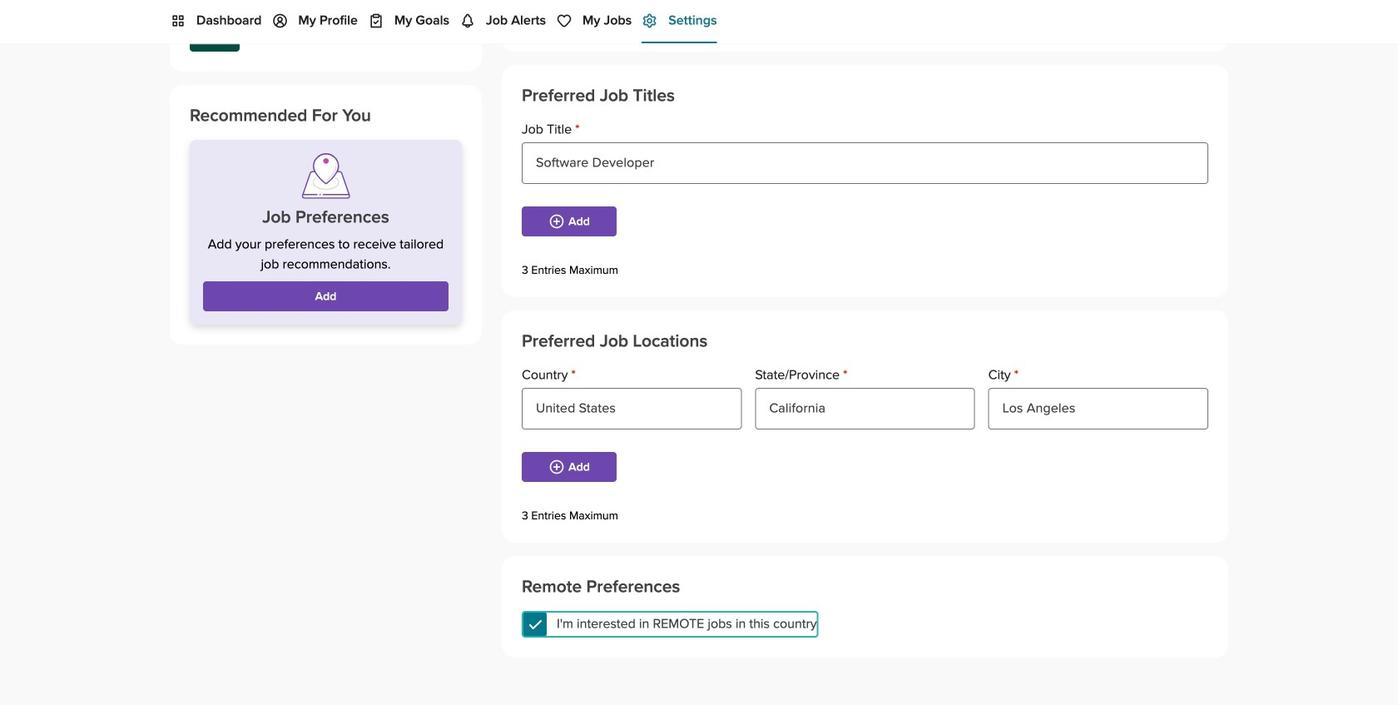 Task type: vqa. For each thing, say whether or not it's contained in the screenshot.
Edit Profile "icon"
yes



Task type: locate. For each thing, give the bounding box(es) containing it.
None text field
[[522, 142, 1209, 184]]

menu bar
[[150, 0, 1249, 43]]

None text field
[[522, 388, 742, 430], [755, 388, 975, 430], [989, 388, 1209, 430], [522, 388, 742, 430], [755, 388, 975, 430], [989, 388, 1209, 430]]



Task type: describe. For each thing, give the bounding box(es) containing it.
profile photo image
[[190, 2, 240, 52]]

edit profile image
[[445, 18, 462, 35]]



